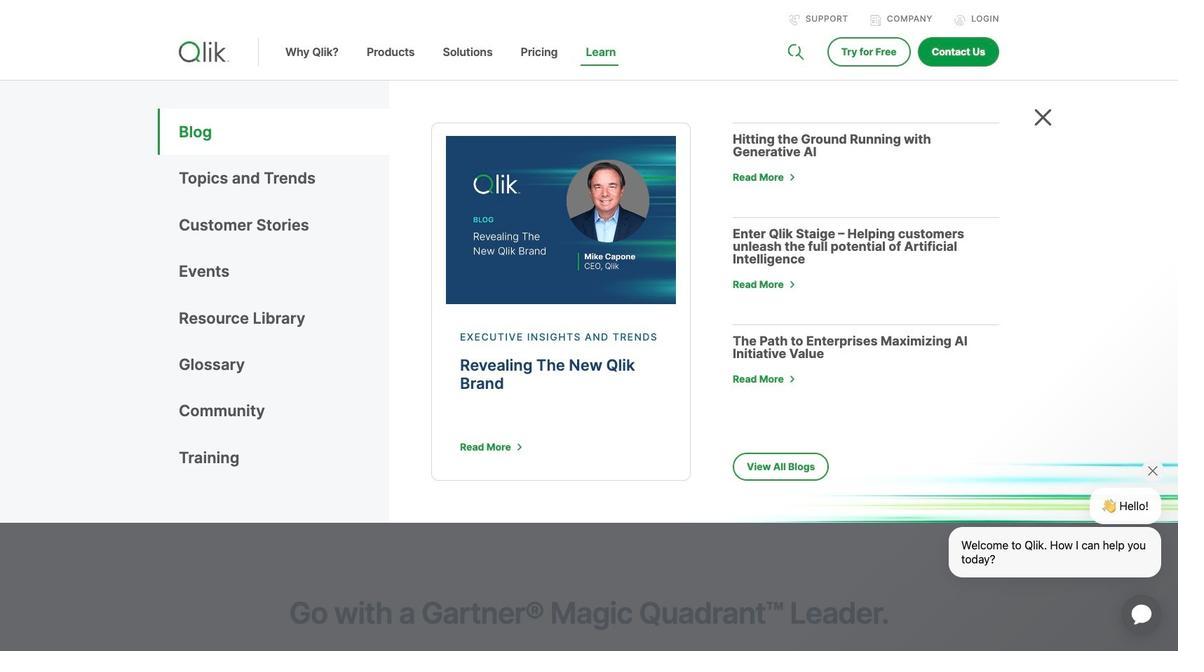 Task type: locate. For each thing, give the bounding box(es) containing it.
headshot of mike capone, ceo, qlik and the text "revealing the new qlik brand" image
[[446, 136, 676, 305]]

application
[[1106, 579, 1179, 652]]

login image
[[955, 15, 966, 26]]

support image
[[789, 15, 801, 26]]



Task type: describe. For each thing, give the bounding box(es) containing it.
qlik image
[[179, 41, 229, 62]]

close search image
[[1035, 109, 1053, 126]]

company image
[[871, 15, 882, 26]]



Task type: vqa. For each thing, say whether or not it's contained in the screenshot.
Close search icon
yes



